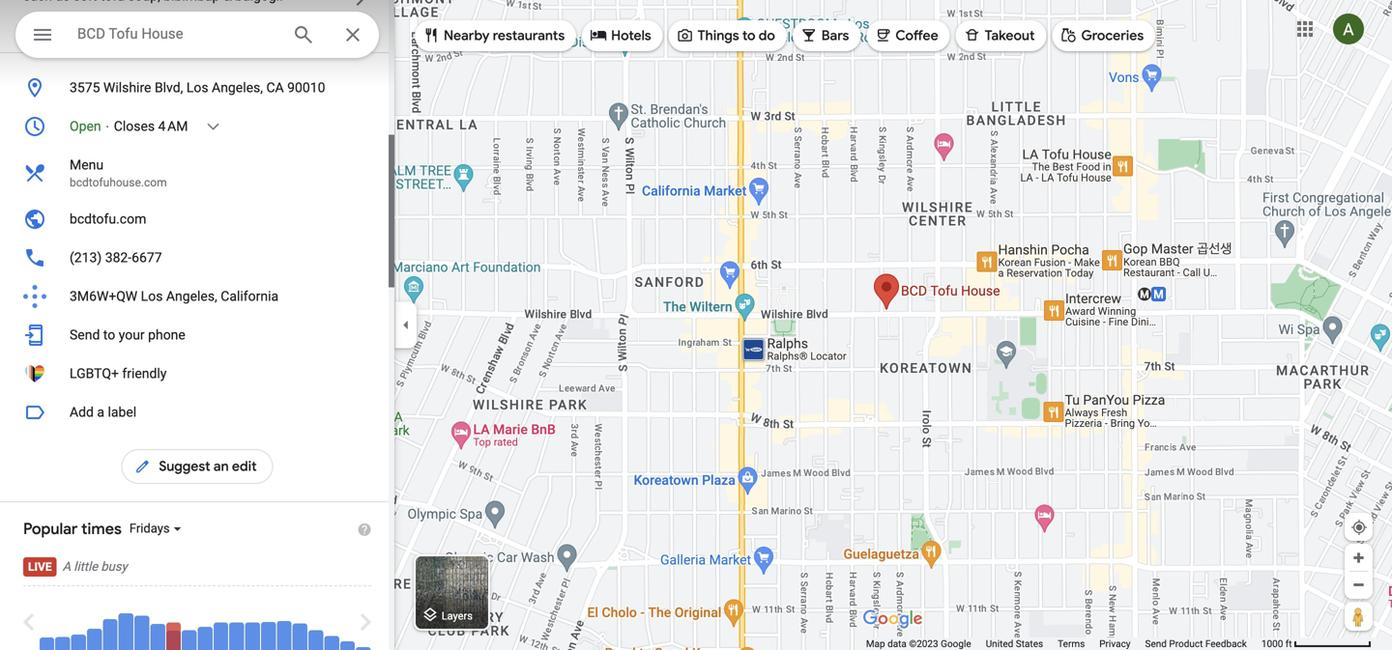 Task type: vqa. For each thing, say whether or not it's contained in the screenshot.


Task type: describe. For each thing, give the bounding box(es) containing it.
2 46% busy at 5 pm. image from the top
[[198, 627, 213, 651]]

popular
[[23, 520, 78, 540]]

zoom out image
[[1352, 578, 1366, 593]]

ft
[[1286, 639, 1292, 650]]

information for bcd tofu house region
[[0, 65, 395, 394]]

1 vertical spatial angeles,
[[166, 289, 217, 305]]

show street view coverage image
[[1345, 602, 1373, 631]]

52% busy at 7 pm. image
[[229, 591, 244, 651]]

32% busy at 1 am. image
[[324, 591, 339, 651]]

dine-in
[[42, 15, 84, 31]]

a
[[62, 560, 71, 574]]

2 51% busy at 11 pm. image from the top
[[293, 624, 308, 651]]

open ⋅ closes 4 am
[[70, 118, 188, 134]]

send product feedback button
[[1145, 638, 1247, 651]]

66% busy at 12 pm. image
[[119, 614, 133, 651]]

times
[[81, 520, 122, 540]]

suggest
[[159, 458, 210, 476]]

to inside  things to do
[[742, 27, 756, 44]]

united
[[986, 639, 1014, 650]]

2 53% busy at 9 pm. image from the top
[[261, 623, 276, 651]]

 takeout
[[964, 25, 1035, 46]]

0% busy at 6 am. image
[[24, 591, 39, 651]]

contact
[[222, 15, 267, 31]]

50% busy at 2 pm. image
[[150, 591, 165, 651]]

takeout inside group
[[118, 15, 166, 31]]

do
[[759, 27, 775, 44]]

california
[[221, 289, 279, 305]]

 button
[[15, 12, 70, 62]]

2 31% busy at 8 am. image from the top
[[55, 638, 70, 651]]

1 51% busy at 11 pm. image from the top
[[293, 591, 308, 651]]

(213) 382-6677 button
[[0, 239, 395, 278]]

 bars
[[800, 25, 849, 46]]

2 41% busy at 4 pm. image from the top
[[182, 631, 197, 651]]

collapse side panel image
[[396, 315, 417, 336]]

your
[[119, 327, 145, 343]]

52% busy at 7 pm. image
[[229, 623, 244, 651]]

add a label button
[[0, 394, 395, 432]]

2 52% busy at 8 pm. image from the top
[[245, 623, 260, 651]]

24% busy at 2 am. image
[[340, 591, 355, 651]]

 things to do
[[677, 25, 775, 46]]

 coffee
[[875, 25, 939, 46]]

30% busy at 7 am. image
[[39, 638, 54, 651]]

382-
[[105, 250, 132, 266]]

©2023
[[909, 639, 939, 650]]

1 52% busy at 6 pm. image from the top
[[214, 591, 228, 651]]

friendly
[[122, 366, 167, 382]]


[[31, 21, 54, 49]]

· for takeout
[[87, 15, 91, 31]]

41% busy at 12 am. image
[[309, 591, 323, 651]]

little
[[74, 560, 98, 574]]

 suggest an edit
[[134, 456, 257, 478]]

send to your phone
[[70, 327, 185, 343]]

offers takeout group
[[87, 14, 166, 33]]

· for no-contact delivery
[[170, 15, 174, 31]]

1 41% busy at 4 pm. image from the top
[[182, 591, 197, 651]]

1 46% busy at 5 pm. image from the top
[[198, 591, 213, 651]]

groceries
[[1082, 27, 1144, 44]]

1 43% busy at 10 am. image from the top
[[87, 591, 102, 651]]

BCD Tofu House field
[[15, 12, 379, 58]]

fridays
[[129, 522, 170, 536]]

none field inside bcd tofu house field
[[77, 22, 277, 45]]

live
[[28, 561, 52, 574]]

bcd tofu house main content
[[0, 0, 395, 651]]

busy
[[101, 560, 127, 574]]

open
[[70, 118, 101, 134]]

41% busy at 12 am. image
[[309, 631, 323, 651]]

add
[[70, 405, 94, 421]]

show your location image
[[1351, 519, 1368, 537]]

a
[[97, 405, 104, 421]]

no-contact delivery
[[201, 15, 317, 31]]

57% busy at 11 am. image
[[103, 591, 118, 651]]

united states button
[[986, 638, 1044, 651]]

3m6w+qw
[[70, 289, 138, 305]]

map
[[866, 639, 885, 650]]

1 52% busy at 8 pm. image from the top
[[245, 591, 260, 651]]


[[800, 25, 818, 46]]

3m6w+qw los angeles, california
[[70, 289, 279, 305]]

bcdtofu.com link
[[0, 200, 395, 239]]

no-
[[201, 15, 222, 31]]

62% busy at 1 pm. image
[[134, 617, 149, 651]]

3575 wilshire blvd, los angeles, ca 90010
[[70, 80, 325, 96]]

in
[[73, 15, 84, 31]]

feedback
[[1206, 639, 1247, 650]]

bars
[[822, 27, 849, 44]]

google account: angela cha  
(angela.cha@adept.ai) image
[[1334, 14, 1364, 45]]

an
[[214, 458, 229, 476]]



Task type: locate. For each thing, give the bounding box(es) containing it.
(213) 382-6677
[[70, 250, 162, 266]]

los down 6677
[[141, 289, 163, 305]]

1 horizontal spatial send
[[1145, 639, 1167, 650]]

a little busy
[[62, 560, 127, 574]]

send for send to your phone
[[70, 327, 100, 343]]

states
[[1016, 639, 1044, 650]]

send to your phone button
[[0, 316, 395, 355]]

1 horizontal spatial to
[[742, 27, 756, 44]]

privacy button
[[1100, 638, 1131, 651]]

lgbtq+
[[70, 366, 119, 382]]

 hotels
[[590, 25, 651, 46]]

53% busy at 9 pm. image right 52% busy at 7 pm. icon
[[261, 623, 276, 651]]

edit
[[232, 458, 257, 476]]

hotels
[[611, 27, 651, 44]]

phone
[[148, 327, 185, 343]]

to left your
[[103, 327, 115, 343]]

54% busy at 10 pm. image left 41% busy at 12 am. icon
[[277, 622, 292, 651]]

1 · from the left
[[87, 15, 91, 31]]

fridays button
[[129, 521, 319, 538]]

lgbtq+ friendly
[[70, 366, 167, 382]]

bcdtofuhouse.com
[[70, 176, 167, 190]]

0 vertical spatial to
[[742, 27, 756, 44]]

46% busy at 5 pm. image right '52%' 'image'
[[198, 627, 213, 651]]

1000 ft button
[[1262, 639, 1372, 650]]

54% busy at 10 pm. image left 41% busy at 12 am. image
[[277, 591, 292, 651]]

57% busy at 11 am. image
[[103, 620, 118, 651]]

62% busy at 1 pm. image
[[134, 591, 149, 651]]


[[964, 25, 981, 46]]

menu bcdtofuhouse.com
[[70, 157, 167, 190]]

footer containing map data ©2023 google
[[866, 638, 1262, 651]]

terms
[[1058, 639, 1085, 650]]

43% busy at 10 am. image right 34% busy at 9 am. icon
[[87, 629, 102, 651]]

 nearby restaurants
[[423, 25, 565, 46]]

34% busy at 9 am. image
[[71, 636, 86, 651]]

3575
[[70, 80, 100, 96]]

fridays option
[[129, 522, 174, 536]]

wilshire
[[103, 80, 151, 96]]

52% busy at 8 pm. image right 52% busy at 7 pm. icon
[[245, 623, 260, 651]]

1000 ft
[[1262, 639, 1292, 650]]

2 · from the left
[[170, 15, 174, 31]]

50% busy at 2 pm. image
[[150, 625, 165, 651]]

43% busy at 10 am. image
[[87, 591, 102, 651], [87, 629, 102, 651]]

zoom in image
[[1352, 551, 1366, 566]]

90010
[[287, 80, 325, 96]]

ca
[[266, 80, 284, 96]]

google
[[941, 639, 972, 650]]

has no-contact delivery group
[[170, 14, 317, 33]]

popular times
[[23, 520, 122, 540]]

30% busy at 7 am. image
[[39, 591, 54, 651]]


[[875, 25, 892, 46]]

53% busy at 9 pm. image right 52% busy at 7 pm. image
[[261, 591, 276, 651]]

53% busy at 9 pm. image
[[261, 591, 276, 651], [261, 623, 276, 651]]

takeout right the in
[[118, 15, 166, 31]]

· inside offers takeout group
[[87, 15, 91, 31]]

0 horizontal spatial takeout
[[118, 15, 166, 31]]

52% busy at 8 pm. image right 52% busy at 7 pm. image
[[245, 591, 260, 651]]

0 horizontal spatial send
[[70, 327, 100, 343]]

4 am
[[158, 118, 188, 134]]

· inside has no-contact delivery group
[[170, 15, 174, 31]]

32% busy at 1 am. image
[[324, 637, 339, 651]]

34% busy at 9 am. image
[[71, 591, 86, 651]]

takeout inside  takeout
[[985, 27, 1035, 44]]

0 horizontal spatial ·
[[87, 15, 91, 31]]

2 52% busy at 6 pm. image from the top
[[214, 623, 228, 651]]

1 54% busy at 10 pm. image from the top
[[277, 591, 292, 651]]

data
[[888, 639, 907, 650]]

51% busy at 11 pm. image left 41% busy at 12 am. icon
[[293, 624, 308, 651]]

 groceries
[[1060, 25, 1144, 46]]


[[423, 25, 440, 46]]

43% busy at 10 am. image right 34% busy at 9 am. image
[[87, 591, 102, 651]]

None field
[[77, 22, 277, 45]]

google maps element
[[0, 0, 1392, 651]]

2 43% busy at 10 am. image from the top
[[87, 629, 102, 651]]

copy address image
[[351, 79, 368, 97]]

things
[[698, 27, 739, 44]]

3575 wilshire blvd, los angeles, ca 90010 button
[[0, 69, 395, 107]]

0 vertical spatial los
[[186, 80, 208, 96]]

1000
[[1262, 639, 1284, 650]]

·
[[87, 15, 91, 31], [170, 15, 174, 31]]

label
[[108, 405, 136, 421]]

52% busy at 8 pm. image
[[245, 591, 260, 651], [245, 623, 260, 651]]

6677
[[132, 250, 162, 266]]

blvd,
[[155, 80, 183, 96]]

menu
[[70, 157, 104, 173]]

send product feedback
[[1145, 639, 1247, 650]]

popular times at bcd tofu house region
[[0, 503, 395, 651]]

· left no-
[[170, 15, 174, 31]]

1 vertical spatial to
[[103, 327, 115, 343]]

(213)
[[70, 250, 102, 266]]

to left the do
[[742, 27, 756, 44]]

closes
[[114, 118, 155, 134]]

angeles, down (213) 382-6677 button
[[166, 289, 217, 305]]

51% busy at 11 pm. image left 41% busy at 12 am. image
[[293, 591, 308, 651]]

serves dine-in group
[[12, 14, 84, 33]]

footer
[[866, 638, 1262, 651]]

41% busy at 4 pm. image right '52%' 'image'
[[182, 631, 197, 651]]

1 53% busy at 9 pm. image from the top
[[261, 591, 276, 651]]

54% busy at 10 pm. image
[[277, 591, 292, 651], [277, 622, 292, 651]]

46% busy at 5 pm. image
[[198, 591, 213, 651], [198, 627, 213, 651]]

1 horizontal spatial ·
[[170, 15, 174, 31]]

0 horizontal spatial to
[[103, 327, 115, 343]]


[[134, 456, 151, 478]]

3m6w+qw los angeles, california button
[[0, 278, 395, 316]]


[[1060, 25, 1078, 46]]

send up lgbtq+
[[70, 327, 100, 343]]

send for send product feedback
[[1145, 639, 1167, 650]]

to
[[742, 27, 756, 44], [103, 327, 115, 343]]

bcdtofu.com
[[70, 211, 146, 227]]

52% busy at 6 pm. image left 52% busy at 7 pm. icon
[[214, 623, 228, 651]]


[[677, 25, 694, 46]]

31% busy at 8 am. image right 30% busy at 7 am. image in the bottom left of the page
[[55, 591, 70, 651]]

los right blvd,
[[186, 80, 208, 96]]

united states
[[986, 639, 1044, 650]]

0 vertical spatial send
[[70, 327, 100, 343]]

takeout right 
[[985, 27, 1035, 44]]

· right the in
[[87, 15, 91, 31]]

1 horizontal spatial takeout
[[985, 27, 1035, 44]]

41% busy at 4 pm. image right currently 52% busy, usually 40% busy. 'image'
[[182, 591, 197, 651]]

product
[[1169, 639, 1203, 650]]

16% busy at 3 am. image
[[356, 591, 371, 651]]

send inside 'button'
[[1145, 639, 1167, 650]]

46% busy at 5 pm. image right currently 52% busy, usually 40% busy. 'image'
[[198, 591, 213, 651]]

1 vertical spatial send
[[1145, 639, 1167, 650]]

2 54% busy at 10 pm. image from the top
[[277, 622, 292, 651]]

hours image
[[23, 115, 46, 138]]

dine-
[[42, 15, 73, 31]]

⋅
[[105, 118, 110, 134]]

add a label
[[70, 405, 136, 421]]

angeles,
[[212, 80, 263, 96], [166, 289, 217, 305]]

to inside button
[[103, 327, 115, 343]]

1 31% busy at 8 am. image from the top
[[55, 591, 70, 651]]

layers
[[442, 611, 473, 623]]

1 vertical spatial los
[[141, 289, 163, 305]]

41% busy at 4 pm. image
[[182, 591, 197, 651], [182, 631, 197, 651]]

52% busy at 6 pm. image
[[214, 591, 228, 651], [214, 623, 228, 651]]

restaurants
[[493, 27, 565, 44]]

0 vertical spatial angeles,
[[212, 80, 263, 96]]

currently 52% busy, usually 40% busy. image
[[166, 591, 181, 651]]

1 horizontal spatial los
[[186, 80, 208, 96]]

coffee
[[896, 27, 939, 44]]

angeles, left ca
[[212, 80, 263, 96]]

footer inside google maps element
[[866, 638, 1262, 651]]

66% busy at 12 pm. image
[[119, 591, 133, 651]]


[[590, 25, 607, 46]]

map data ©2023 google
[[866, 639, 972, 650]]

52% busy at 6 pm. image left 52% busy at 7 pm. image
[[214, 591, 228, 651]]

send
[[70, 327, 100, 343], [1145, 639, 1167, 650]]

51% busy at 11 pm. image
[[293, 591, 308, 651], [293, 624, 308, 651]]

 search field
[[15, 12, 379, 62]]

31% busy at 8 am. image
[[55, 591, 70, 651], [55, 638, 70, 651]]

send inside button
[[70, 327, 100, 343]]

52% image
[[166, 623, 181, 651]]

show open hours for the week image
[[205, 118, 222, 135]]

31% busy at 8 am. image right 30% busy at 7 am. icon
[[55, 638, 70, 651]]

delivery
[[271, 15, 317, 31]]

send left product
[[1145, 639, 1167, 650]]

los
[[186, 80, 208, 96], [141, 289, 163, 305]]

terms button
[[1058, 638, 1085, 651]]

0 horizontal spatial los
[[141, 289, 163, 305]]



